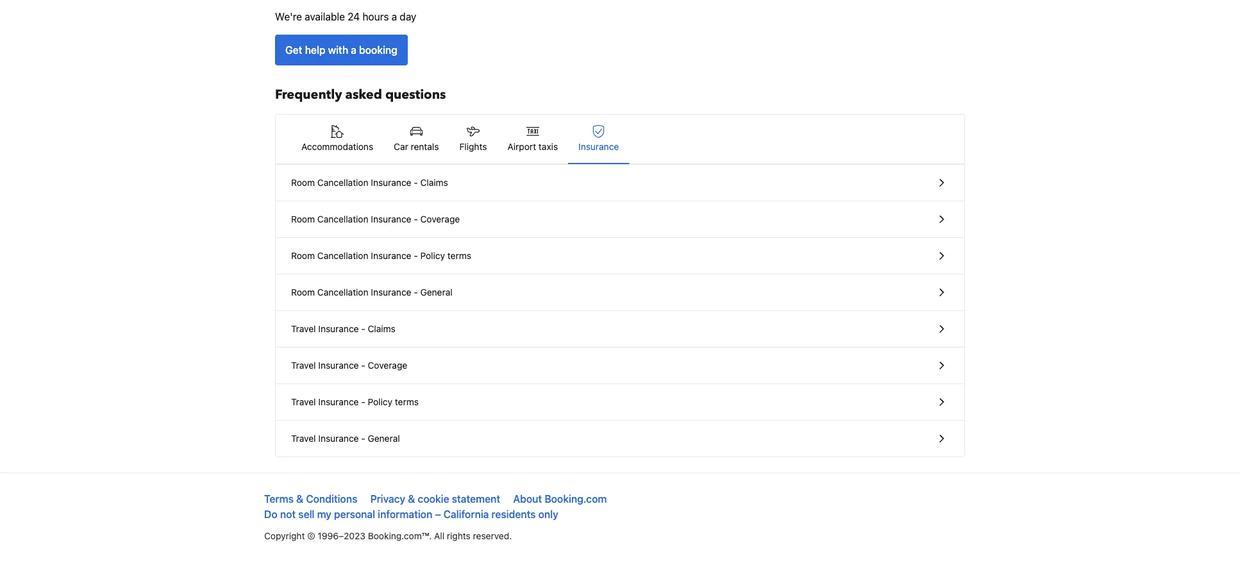 Task type: describe. For each thing, give the bounding box(es) containing it.
travel for travel insurance - general
[[291, 433, 316, 444]]

travel for travel insurance - coverage
[[291, 360, 316, 371]]

cookie
[[418, 493, 449, 505]]

coverage inside room cancellation insurance - coverage button
[[421, 214, 460, 225]]

flights button
[[449, 115, 498, 164]]

cancellation for room cancellation insurance - policy terms
[[317, 251, 369, 261]]

room for room cancellation insurance - coverage
[[291, 214, 315, 225]]

frequently asked questions
[[275, 86, 446, 104]]

car rentals button
[[384, 115, 449, 164]]

sell
[[298, 508, 315, 521]]

do
[[264, 508, 278, 521]]

insurance inside button
[[318, 360, 359, 371]]

privacy
[[371, 493, 406, 505]]

- inside travel insurance - coverage button
[[361, 360, 366, 371]]

room cancellation insurance - claims
[[291, 177, 448, 188]]

insurance down car
[[371, 177, 412, 188]]

1 horizontal spatial policy
[[421, 251, 445, 261]]

get help with a booking button
[[275, 35, 408, 65]]

help
[[305, 44, 326, 56]]

copyright
[[264, 531, 305, 541]]

room cancellation insurance - coverage button
[[276, 201, 965, 238]]

a inside button
[[351, 44, 357, 56]]

all
[[434, 531, 445, 541]]

insurance up "room cancellation insurance - policy terms"
[[371, 214, 412, 225]]

& for privacy
[[408, 493, 415, 505]]

accommodations
[[302, 141, 373, 152]]

get help with a booking
[[285, 44, 398, 56]]

travel insurance - policy terms
[[291, 397, 419, 407]]

general inside button
[[368, 433, 400, 444]]

asked
[[346, 86, 382, 104]]

airport
[[508, 141, 536, 152]]

room cancellation insurance - claims button
[[276, 165, 965, 201]]

cancellation for room cancellation insurance - general
[[317, 287, 369, 298]]

california
[[444, 508, 489, 521]]

room cancellation insurance - general
[[291, 287, 453, 298]]

not
[[280, 508, 296, 521]]

questions
[[386, 86, 446, 104]]

0 vertical spatial terms
[[448, 251, 472, 261]]

statement
[[452, 493, 500, 505]]

with
[[328, 44, 348, 56]]

room cancellation insurance - policy terms button
[[276, 238, 965, 275]]

travel insurance - coverage
[[291, 360, 408, 371]]

about
[[513, 493, 542, 505]]

insurance down "room cancellation insurance - policy terms"
[[371, 287, 412, 298]]

booking
[[359, 44, 398, 56]]

taxis
[[539, 141, 558, 152]]

©
[[307, 531, 315, 541]]

travel insurance - general
[[291, 433, 400, 444]]

reserved.
[[473, 531, 512, 541]]

1 vertical spatial policy
[[368, 397, 393, 407]]

travel insurance - claims button
[[276, 311, 965, 348]]

0 horizontal spatial terms
[[395, 397, 419, 407]]

get
[[285, 44, 302, 56]]

general inside button
[[421, 287, 453, 298]]

room cancellation insurance - policy terms
[[291, 251, 472, 261]]

about booking.com do not sell my personal information – california residents only
[[264, 493, 607, 521]]

do not sell my personal information – california residents only link
[[264, 508, 559, 521]]

24
[[348, 11, 360, 23]]

privacy & cookie statement
[[371, 493, 500, 505]]

- inside travel insurance - general button
[[361, 433, 366, 444]]



Task type: locate. For each thing, give the bounding box(es) containing it.
0 vertical spatial claims
[[421, 177, 448, 188]]

available
[[305, 11, 345, 23]]

hours
[[363, 11, 389, 23]]

frequently
[[275, 86, 342, 104]]

travel up 'terms & conditions'
[[291, 433, 316, 444]]

1 horizontal spatial terms
[[448, 251, 472, 261]]

2 travel from the top
[[291, 360, 316, 371]]

cancellation inside button
[[317, 177, 369, 188]]

insurance up 'room cancellation insurance - claims' button
[[579, 141, 619, 152]]

&
[[296, 493, 304, 505], [408, 493, 415, 505]]

cancellation down accommodations
[[317, 177, 369, 188]]

flights
[[460, 141, 487, 152]]

booking.com™.
[[368, 531, 432, 541]]

- inside travel insurance - claims button
[[361, 324, 366, 334]]

room for room cancellation insurance - general
[[291, 287, 315, 298]]

travel for travel insurance - policy terms
[[291, 397, 316, 407]]

residents
[[492, 508, 536, 521]]

cancellation
[[317, 177, 369, 188], [317, 214, 369, 225], [317, 251, 369, 261], [317, 287, 369, 298]]

room for room cancellation insurance - policy terms
[[291, 251, 315, 261]]

- down travel insurance - policy terms
[[361, 433, 366, 444]]

room cancellation insurance - coverage
[[291, 214, 460, 225]]

travel up travel insurance - coverage
[[291, 324, 316, 334]]

travel insurance - policy terms button
[[276, 384, 965, 421]]

1 & from the left
[[296, 493, 304, 505]]

insurance up "travel insurance - general"
[[318, 397, 359, 407]]

insurance down travel insurance - policy terms
[[318, 433, 359, 444]]

claims
[[421, 177, 448, 188], [368, 324, 396, 334]]

privacy & cookie statement link
[[371, 493, 500, 505]]

travel
[[291, 324, 316, 334], [291, 360, 316, 371], [291, 397, 316, 407], [291, 433, 316, 444]]

1996–2023
[[318, 531, 366, 541]]

room inside button
[[291, 177, 315, 188]]

1 vertical spatial terms
[[395, 397, 419, 407]]

3 room from the top
[[291, 251, 315, 261]]

cancellation up room cancellation insurance - general
[[317, 251, 369, 261]]

& up sell on the bottom
[[296, 493, 304, 505]]

0 horizontal spatial general
[[368, 433, 400, 444]]

claims inside button
[[421, 177, 448, 188]]

car rentals
[[394, 141, 439, 152]]

terms & conditions link
[[264, 493, 358, 505]]

- up "room cancellation insurance - policy terms"
[[414, 214, 418, 225]]

- inside travel insurance - policy terms button
[[361, 397, 366, 407]]

1 horizontal spatial claims
[[421, 177, 448, 188]]

4 room from the top
[[291, 287, 315, 298]]

travel inside travel insurance - coverage button
[[291, 360, 316, 371]]

cancellation for room cancellation insurance - coverage
[[317, 214, 369, 225]]

terms & conditions
[[264, 493, 358, 505]]

2 & from the left
[[408, 493, 415, 505]]

terms
[[448, 251, 472, 261], [395, 397, 419, 407]]

accommodations button
[[291, 115, 384, 164]]

room for room cancellation insurance - claims
[[291, 177, 315, 188]]

policy
[[421, 251, 445, 261], [368, 397, 393, 407]]

claims down room cancellation insurance - general
[[368, 324, 396, 334]]

car
[[394, 141, 409, 152]]

a left day
[[392, 11, 397, 23]]

0 horizontal spatial policy
[[368, 397, 393, 407]]

terms
[[264, 493, 294, 505]]

0 vertical spatial a
[[392, 11, 397, 23]]

airport taxis
[[508, 141, 558, 152]]

a right the with
[[351, 44, 357, 56]]

room
[[291, 177, 315, 188], [291, 214, 315, 225], [291, 251, 315, 261], [291, 287, 315, 298]]

- up travel insurance - policy terms
[[361, 360, 366, 371]]

we're available 24 hours a day
[[275, 11, 417, 23]]

1 cancellation from the top
[[317, 177, 369, 188]]

room cancellation insurance - general button
[[276, 275, 965, 311]]

1 vertical spatial general
[[368, 433, 400, 444]]

general
[[421, 287, 453, 298], [368, 433, 400, 444]]

tab list containing accommodations
[[276, 115, 965, 165]]

1 horizontal spatial &
[[408, 493, 415, 505]]

travel insurance - coverage button
[[276, 348, 965, 384]]

- down travel insurance - coverage
[[361, 397, 366, 407]]

claims down rentals
[[421, 177, 448, 188]]

travel down travel insurance - claims
[[291, 360, 316, 371]]

- down room cancellation insurance - general
[[361, 324, 366, 334]]

0 horizontal spatial coverage
[[368, 360, 408, 371]]

4 travel from the top
[[291, 433, 316, 444]]

booking.com
[[545, 493, 607, 505]]

- inside room cancellation insurance - policy terms button
[[414, 251, 418, 261]]

rights
[[447, 531, 471, 541]]

cancellation down room cancellation insurance - claims
[[317, 214, 369, 225]]

insurance up travel insurance - coverage
[[318, 324, 359, 334]]

0 vertical spatial coverage
[[421, 214, 460, 225]]

day
[[400, 11, 417, 23]]

- down "room cancellation insurance - policy terms"
[[414, 287, 418, 298]]

we're
[[275, 11, 302, 23]]

conditions
[[306, 493, 358, 505]]

- down car rentals at the left of page
[[414, 177, 418, 188]]

- inside 'room cancellation insurance - claims' button
[[414, 177, 418, 188]]

1 vertical spatial coverage
[[368, 360, 408, 371]]

travel inside travel insurance - general button
[[291, 433, 316, 444]]

travel up "travel insurance - general"
[[291, 397, 316, 407]]

0 vertical spatial policy
[[421, 251, 445, 261]]

- down room cancellation insurance - coverage
[[414, 251, 418, 261]]

4 cancellation from the top
[[317, 287, 369, 298]]

travel inside travel insurance - claims button
[[291, 324, 316, 334]]

travel insurance - claims
[[291, 324, 396, 334]]

2 room from the top
[[291, 214, 315, 225]]

insurance
[[579, 141, 619, 152], [371, 177, 412, 188], [371, 214, 412, 225], [371, 251, 412, 261], [371, 287, 412, 298], [318, 324, 359, 334], [318, 360, 359, 371], [318, 397, 359, 407], [318, 433, 359, 444]]

& for terms
[[296, 493, 304, 505]]

- inside room cancellation insurance - general button
[[414, 287, 418, 298]]

tab list
[[276, 115, 965, 165]]

1 horizontal spatial coverage
[[421, 214, 460, 225]]

insurance down room cancellation insurance - coverage
[[371, 251, 412, 261]]

travel for travel insurance - claims
[[291, 324, 316, 334]]

1 horizontal spatial a
[[392, 11, 397, 23]]

coverage inside travel insurance - coverage button
[[368, 360, 408, 371]]

–
[[435, 508, 441, 521]]

-
[[414, 177, 418, 188], [414, 214, 418, 225], [414, 251, 418, 261], [414, 287, 418, 298], [361, 324, 366, 334], [361, 360, 366, 371], [361, 397, 366, 407], [361, 433, 366, 444]]

3 travel from the top
[[291, 397, 316, 407]]

0 vertical spatial general
[[421, 287, 453, 298]]

insurance down travel insurance - claims
[[318, 360, 359, 371]]

cancellation for room cancellation insurance - claims
[[317, 177, 369, 188]]

2 cancellation from the top
[[317, 214, 369, 225]]

1 horizontal spatial general
[[421, 287, 453, 298]]

0 horizontal spatial claims
[[368, 324, 396, 334]]

coverage
[[421, 214, 460, 225], [368, 360, 408, 371]]

a
[[392, 11, 397, 23], [351, 44, 357, 56]]

cancellation up travel insurance - claims
[[317, 287, 369, 298]]

travel insurance - general button
[[276, 421, 965, 457]]

only
[[539, 508, 559, 521]]

3 cancellation from the top
[[317, 251, 369, 261]]

about booking.com link
[[513, 493, 607, 505]]

insurance button
[[569, 115, 630, 164]]

0 horizontal spatial a
[[351, 44, 357, 56]]

claims inside button
[[368, 324, 396, 334]]

1 room from the top
[[291, 177, 315, 188]]

1 vertical spatial a
[[351, 44, 357, 56]]

copyright © 1996–2023 booking.com™. all rights reserved.
[[264, 531, 512, 541]]

travel inside travel insurance - policy terms button
[[291, 397, 316, 407]]

1 travel from the top
[[291, 324, 316, 334]]

information
[[378, 508, 433, 521]]

0 horizontal spatial &
[[296, 493, 304, 505]]

- inside room cancellation insurance - coverage button
[[414, 214, 418, 225]]

rentals
[[411, 141, 439, 152]]

& up do not sell my personal information – california residents only link
[[408, 493, 415, 505]]

my
[[317, 508, 332, 521]]

airport taxis button
[[498, 115, 569, 164]]

personal
[[334, 508, 375, 521]]

1 vertical spatial claims
[[368, 324, 396, 334]]



Task type: vqa. For each thing, say whether or not it's contained in the screenshot.
& for Privacy
yes



